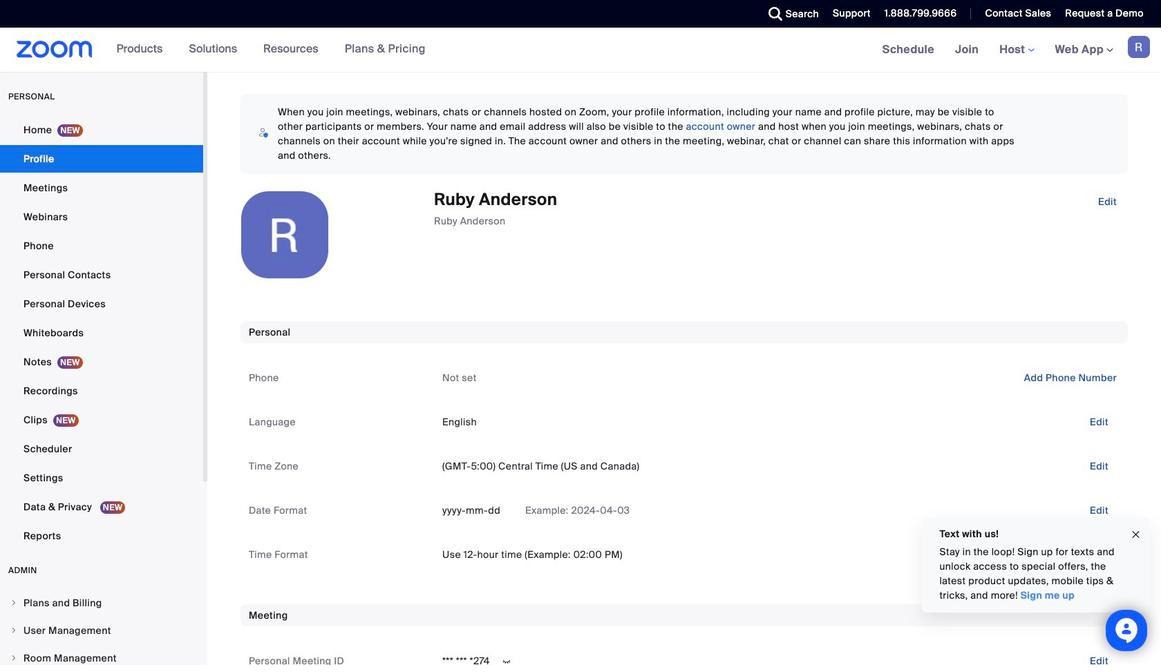 Task type: describe. For each thing, give the bounding box(es) containing it.
right image for first 'menu item' from the top
[[10, 599, 18, 608]]

product information navigation
[[106, 28, 436, 72]]

right image for third 'menu item'
[[10, 655, 18, 663]]



Task type: locate. For each thing, give the bounding box(es) containing it.
edit user photo image
[[274, 229, 296, 241]]

right image
[[10, 627, 18, 635]]

2 menu item from the top
[[0, 618, 203, 644]]

menu item
[[0, 590, 203, 617], [0, 618, 203, 644], [0, 646, 203, 666]]

right image down right image at the bottom
[[10, 655, 18, 663]]

profile picture image
[[1128, 36, 1150, 58]]

2 right image from the top
[[10, 655, 18, 663]]

1 menu item from the top
[[0, 590, 203, 617]]

meetings navigation
[[872, 28, 1161, 73]]

right image
[[10, 599, 18, 608], [10, 655, 18, 663]]

zoom logo image
[[17, 41, 92, 58]]

0 vertical spatial menu item
[[0, 590, 203, 617]]

1 vertical spatial right image
[[10, 655, 18, 663]]

show personal meeting id image
[[496, 656, 518, 666]]

close image
[[1130, 527, 1141, 543]]

3 menu item from the top
[[0, 646, 203, 666]]

right image up right image at the bottom
[[10, 599, 18, 608]]

0 vertical spatial right image
[[10, 599, 18, 608]]

user photo image
[[241, 191, 328, 279]]

2 vertical spatial menu item
[[0, 646, 203, 666]]

admin menu menu
[[0, 590, 203, 666]]

personal menu menu
[[0, 116, 203, 552]]

banner
[[0, 28, 1161, 73]]

1 right image from the top
[[10, 599, 18, 608]]

1 vertical spatial menu item
[[0, 618, 203, 644]]



Task type: vqa. For each thing, say whether or not it's contained in the screenshot.
Give
no



